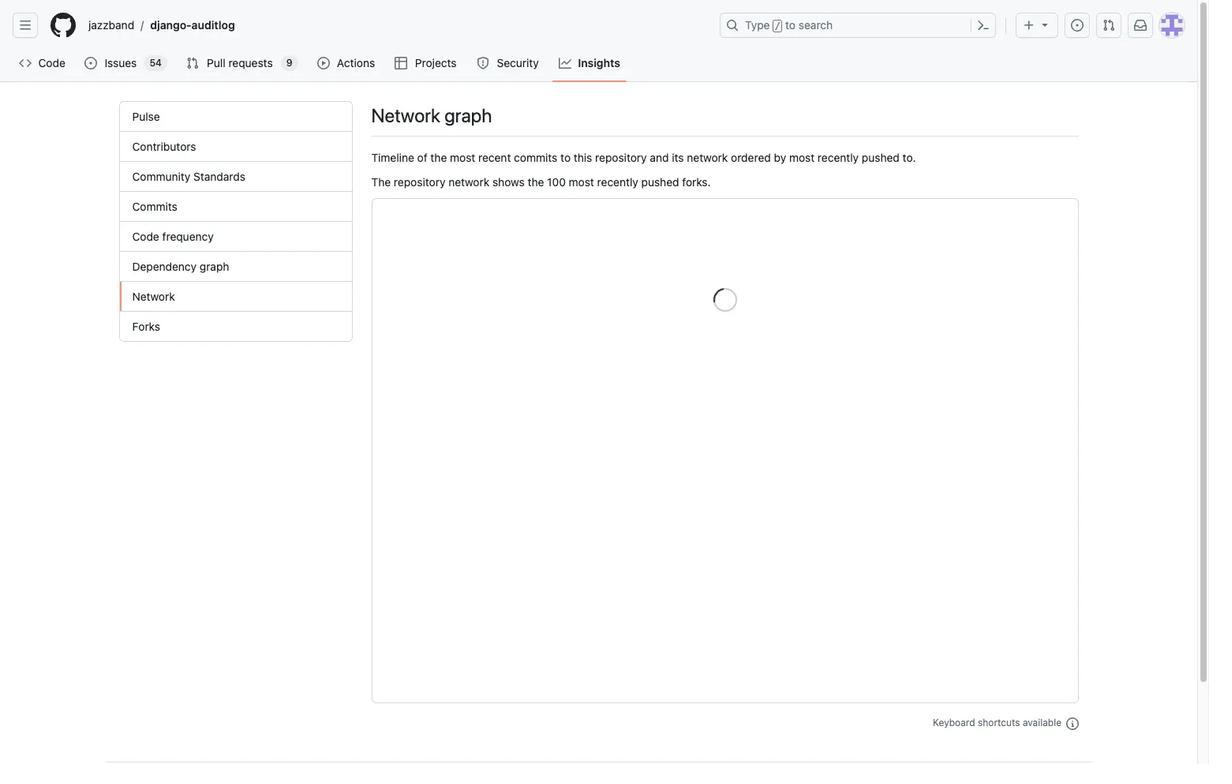 Task type: vqa. For each thing, say whether or not it's contained in the screenshot.
foundation
no



Task type: locate. For each thing, give the bounding box(es) containing it.
code right the code icon
[[38, 56, 65, 69]]

/ for type
[[775, 21, 781, 32]]

git pull request image left 'pull'
[[186, 57, 199, 69]]

most down this
[[569, 175, 594, 189]]

1 horizontal spatial /
[[775, 21, 781, 32]]

0 horizontal spatial network
[[132, 290, 175, 303]]

0 horizontal spatial code
[[38, 56, 65, 69]]

pulse link
[[120, 102, 352, 132]]

contributors
[[132, 140, 196, 153]]

0 horizontal spatial the
[[430, 151, 447, 164]]

1 vertical spatial to
[[560, 151, 571, 164]]

network up timeline
[[371, 104, 440, 126]]

homepage image
[[51, 13, 76, 38]]

code frequency
[[132, 230, 214, 243]]

dependency
[[132, 260, 197, 273]]

1 vertical spatial code
[[132, 230, 159, 243]]

network graph
[[371, 104, 492, 126]]

projects
[[415, 56, 457, 69]]

0 horizontal spatial repository
[[394, 175, 445, 189]]

code
[[38, 56, 65, 69], [132, 230, 159, 243]]

security
[[497, 56, 539, 69]]

0 horizontal spatial pushed
[[641, 175, 679, 189]]

shortcuts
[[978, 717, 1020, 728]]

code down commits
[[132, 230, 159, 243]]

0 horizontal spatial network
[[448, 175, 489, 189]]

1 vertical spatial graph
[[200, 260, 229, 273]]

git pull request image
[[1103, 19, 1115, 32], [186, 57, 199, 69]]

triangle down image
[[1039, 18, 1051, 31]]

1 vertical spatial recently
[[597, 175, 638, 189]]

code frequency link
[[120, 222, 352, 252]]

/ for jazzband
[[141, 19, 144, 32]]

/ inside type / to search
[[775, 21, 781, 32]]

code image
[[19, 57, 32, 69]]

0 horizontal spatial recently
[[597, 175, 638, 189]]

info image
[[1066, 717, 1079, 730]]

shield image
[[477, 57, 489, 69]]

most left recent
[[450, 151, 475, 164]]

forks.
[[682, 175, 711, 189]]

1 vertical spatial network
[[132, 290, 175, 303]]

dependency graph
[[132, 260, 229, 273]]

0 vertical spatial code
[[38, 56, 65, 69]]

graph for network graph
[[445, 104, 492, 126]]

graph down code frequency link
[[200, 260, 229, 273]]

recent
[[478, 151, 511, 164]]

0 vertical spatial repository
[[595, 151, 647, 164]]

django-
[[150, 18, 192, 32]]

pushed down and
[[641, 175, 679, 189]]

graph up recent
[[445, 104, 492, 126]]

/ inside jazzband / django-auditlog
[[141, 19, 144, 32]]

0 vertical spatial graph
[[445, 104, 492, 126]]

most right by
[[789, 151, 815, 164]]

issue opened image
[[1071, 19, 1084, 32]]

graph for dependency graph
[[200, 260, 229, 273]]

jazzband / django-auditlog
[[88, 18, 235, 32]]

list
[[82, 13, 710, 38]]

graph inside "insights" element
[[200, 260, 229, 273]]

recently right by
[[818, 151, 859, 164]]

to left 'search'
[[785, 18, 796, 32]]

of
[[417, 151, 428, 164]]

network
[[687, 151, 728, 164], [448, 175, 489, 189]]

git pull request image for issue opened icon
[[186, 57, 199, 69]]

git pull request image right issue opened image
[[1103, 19, 1115, 32]]

to
[[785, 18, 796, 32], [560, 151, 571, 164]]

/
[[141, 19, 144, 32], [775, 21, 781, 32]]

list containing jazzband
[[82, 13, 710, 38]]

repository down of
[[394, 175, 445, 189]]

graph image
[[559, 57, 572, 69]]

0 horizontal spatial graph
[[200, 260, 229, 273]]

code for code frequency
[[132, 230, 159, 243]]

1 horizontal spatial the
[[528, 175, 544, 189]]

pushed
[[862, 151, 900, 164], [641, 175, 679, 189]]

0 horizontal spatial git pull request image
[[186, 57, 199, 69]]

and
[[650, 151, 669, 164]]

/ right type
[[775, 21, 781, 32]]

1 horizontal spatial network
[[687, 151, 728, 164]]

0 vertical spatial to
[[785, 18, 796, 32]]

0 horizontal spatial to
[[560, 151, 571, 164]]

recently down timeline of the most recent commits to this repository and its network ordered by most recently pushed to. on the top of the page
[[597, 175, 638, 189]]

1 horizontal spatial git pull request image
[[1103, 19, 1115, 32]]

to.
[[903, 151, 916, 164]]

1 vertical spatial pushed
[[641, 175, 679, 189]]

0 horizontal spatial /
[[141, 19, 144, 32]]

the left 100
[[528, 175, 544, 189]]

contributors link
[[120, 132, 352, 162]]

actions
[[337, 56, 375, 69]]

most
[[450, 151, 475, 164], [789, 151, 815, 164], [569, 175, 594, 189]]

0 vertical spatial git pull request image
[[1103, 19, 1115, 32]]

1 horizontal spatial code
[[132, 230, 159, 243]]

keyboard
[[933, 717, 975, 728]]

1 horizontal spatial repository
[[595, 151, 647, 164]]

/ left django-
[[141, 19, 144, 32]]

54
[[150, 57, 162, 69]]

insights element
[[119, 101, 352, 342]]

repository
[[595, 151, 647, 164], [394, 175, 445, 189]]

issues
[[105, 56, 137, 69]]

dependency graph link
[[120, 252, 352, 282]]

recently
[[818, 151, 859, 164], [597, 175, 638, 189]]

0 vertical spatial pushed
[[862, 151, 900, 164]]

notifications image
[[1134, 19, 1147, 32]]

0 vertical spatial recently
[[818, 151, 859, 164]]

1 vertical spatial the
[[528, 175, 544, 189]]

1 horizontal spatial network
[[371, 104, 440, 126]]

1 horizontal spatial pushed
[[862, 151, 900, 164]]

network down recent
[[448, 175, 489, 189]]

network up forks
[[132, 290, 175, 303]]

network inside "insights" element
[[132, 290, 175, 303]]

repository right this
[[595, 151, 647, 164]]

to left this
[[560, 151, 571, 164]]

pushed left to.
[[862, 151, 900, 164]]

1 horizontal spatial graph
[[445, 104, 492, 126]]

standards
[[193, 170, 245, 183]]

1 vertical spatial git pull request image
[[186, 57, 199, 69]]

0 vertical spatial network
[[687, 151, 728, 164]]

network up forks.
[[687, 151, 728, 164]]

0 vertical spatial network
[[371, 104, 440, 126]]

community standards
[[132, 170, 245, 183]]

community
[[132, 170, 190, 183]]

git pull request image for issue opened image
[[1103, 19, 1115, 32]]

network
[[371, 104, 440, 126], [132, 290, 175, 303]]

graph
[[445, 104, 492, 126], [200, 260, 229, 273]]

9
[[286, 57, 293, 69]]

the right of
[[430, 151, 447, 164]]

the
[[430, 151, 447, 164], [528, 175, 544, 189]]

0 vertical spatial the
[[430, 151, 447, 164]]

pull
[[207, 56, 225, 69]]

code inside "insights" element
[[132, 230, 159, 243]]

commits link
[[120, 192, 352, 222]]

search
[[799, 18, 833, 32]]

this
[[574, 151, 592, 164]]



Task type: describe. For each thing, give the bounding box(es) containing it.
timeline of the most recent commits to this repository and its network ordered by most recently pushed to.
[[371, 151, 916, 164]]

the
[[371, 175, 391, 189]]

plus image
[[1023, 19, 1036, 32]]

keyboard shortcuts available
[[933, 717, 1064, 728]]

network link
[[120, 282, 352, 312]]

code link
[[13, 51, 72, 75]]

play image
[[317, 57, 330, 69]]

jazzband
[[88, 18, 134, 32]]

timeline
[[371, 151, 414, 164]]

1 horizontal spatial most
[[569, 175, 594, 189]]

table image
[[395, 57, 408, 69]]

frequency
[[162, 230, 214, 243]]

requests
[[228, 56, 273, 69]]

1 vertical spatial network
[[448, 175, 489, 189]]

network for network graph
[[371, 104, 440, 126]]

issue opened image
[[85, 57, 97, 69]]

type / to search
[[745, 18, 833, 32]]

2 horizontal spatial most
[[789, 151, 815, 164]]

commits
[[514, 151, 557, 164]]

command palette image
[[977, 19, 990, 32]]

pull requests
[[207, 56, 273, 69]]

commits
[[132, 200, 177, 213]]

pulse
[[132, 110, 160, 123]]

projects link
[[389, 51, 464, 75]]

forks
[[132, 320, 160, 333]]

security link
[[470, 51, 546, 75]]

community standards link
[[120, 162, 352, 192]]

insights link
[[553, 51, 627, 75]]

insights
[[578, 56, 620, 69]]

keyboard shortcuts available button
[[933, 716, 1079, 730]]

available
[[1023, 717, 1062, 728]]

network for network
[[132, 290, 175, 303]]

1 vertical spatial repository
[[394, 175, 445, 189]]

shows
[[492, 175, 525, 189]]

its
[[672, 151, 684, 164]]

auditlog
[[192, 18, 235, 32]]

1 horizontal spatial recently
[[818, 151, 859, 164]]

ordered
[[731, 151, 771, 164]]

type
[[745, 18, 770, 32]]

the repository network shows the 100 most recently pushed forks.
[[371, 175, 711, 189]]

code for code
[[38, 56, 65, 69]]

forks link
[[120, 312, 352, 341]]

actions link
[[311, 51, 382, 75]]

100
[[547, 175, 566, 189]]

0 horizontal spatial most
[[450, 151, 475, 164]]

by
[[774, 151, 786, 164]]

1 horizontal spatial to
[[785, 18, 796, 32]]

django-auditlog link
[[144, 13, 241, 38]]

jazzband link
[[82, 13, 141, 38]]



